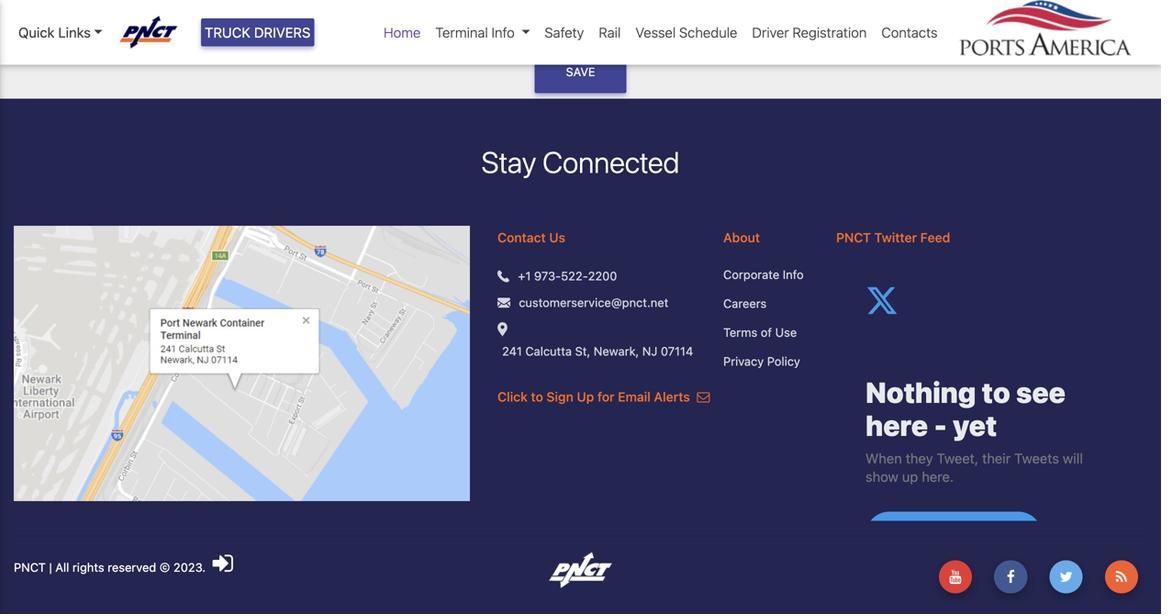 Task type: describe. For each thing, give the bounding box(es) containing it.
2023.
[[174, 561, 206, 574]]

to
[[531, 389, 544, 404]]

contact us
[[498, 230, 566, 245]]

241 calcutta st, newark, nj 07114 link
[[503, 342, 694, 360]]

info for terminal info
[[492, 24, 515, 40]]

feed
[[921, 230, 951, 245]]

+1 973-522-2200 link
[[518, 267, 618, 285]]

stay connected
[[482, 145, 680, 179]]

connected
[[543, 145, 680, 179]]

terminal info
[[436, 24, 515, 40]]

terms of use
[[724, 325, 798, 339]]

careers
[[724, 296, 767, 310]]

sign
[[547, 389, 574, 404]]

save
[[566, 65, 596, 79]]

st,
[[576, 344, 591, 358]]

973-
[[535, 269, 561, 283]]

envelope o image
[[698, 391, 710, 403]]

about
[[724, 230, 761, 245]]

of
[[761, 325, 773, 339]]

contact
[[498, 230, 546, 245]]

home link
[[377, 15, 428, 50]]

twitter
[[875, 230, 918, 245]]

privacy policy link
[[724, 352, 809, 370]]

customerservice@pnct.net link
[[519, 294, 669, 312]]

driver registration link
[[745, 15, 875, 50]]

calcutta
[[526, 344, 572, 358]]

pnct for pnct twitter feed
[[837, 230, 872, 245]]

pnct twitter feed
[[837, 230, 951, 245]]

vessel schedule
[[636, 24, 738, 40]]

contacts
[[882, 24, 938, 40]]

stay
[[482, 145, 537, 179]]

rail
[[599, 24, 621, 40]]

for
[[598, 389, 615, 404]]

click
[[498, 389, 528, 404]]

safety link
[[538, 15, 592, 50]]

vessel
[[636, 24, 676, 40]]

nj
[[643, 344, 658, 358]]

schedule
[[680, 24, 738, 40]]

pnct for pnct | all rights reserved © 2023.
[[14, 561, 46, 574]]

safety violation rule acknowledged
[[69, 7, 308, 25]]

rail link
[[592, 15, 629, 50]]

email
[[618, 389, 651, 404]]

pnct | all rights reserved © 2023.
[[14, 561, 209, 574]]

newark,
[[594, 344, 640, 358]]

links
[[58, 24, 91, 40]]

home
[[384, 24, 421, 40]]

quick links link
[[18, 22, 103, 43]]

+1
[[518, 269, 531, 283]]

truck drivers link
[[201, 18, 314, 46]]



Task type: vqa. For each thing, say whether or not it's contained in the screenshot.
2023.
yes



Task type: locate. For each thing, give the bounding box(es) containing it.
1 horizontal spatial info
[[783, 268, 804, 281]]

privacy
[[724, 354, 764, 368]]

click to sign up for email alerts
[[498, 389, 694, 404]]

info for corporate info
[[783, 268, 804, 281]]

all
[[55, 561, 69, 574]]

drivers
[[254, 24, 311, 40]]

truck drivers
[[205, 24, 311, 40]]

use
[[776, 325, 798, 339]]

info up careers link
[[783, 268, 804, 281]]

safety for safety violation rule acknowledged
[[69, 7, 111, 25]]

quick
[[18, 24, 55, 40]]

safety for safety
[[545, 24, 585, 40]]

0 horizontal spatial safety
[[69, 7, 111, 25]]

corporate
[[724, 268, 780, 281]]

corporate info
[[724, 268, 804, 281]]

policy
[[768, 354, 801, 368]]

0 vertical spatial pnct
[[837, 230, 872, 245]]

info right 'terminal'
[[492, 24, 515, 40]]

0 vertical spatial info
[[492, 24, 515, 40]]

0 horizontal spatial info
[[492, 24, 515, 40]]

safety
[[69, 7, 111, 25], [545, 24, 585, 40]]

save button
[[535, 50, 627, 93]]

2200
[[588, 269, 618, 283]]

careers link
[[724, 295, 809, 313]]

1 vertical spatial info
[[783, 268, 804, 281]]

info
[[492, 24, 515, 40], [783, 268, 804, 281]]

07114
[[661, 344, 694, 358]]

241
[[503, 344, 522, 358]]

rule
[[177, 7, 206, 25]]

pnct
[[837, 230, 872, 245], [14, 561, 46, 574]]

contacts link
[[875, 15, 946, 50]]

safety left violation
[[69, 7, 111, 25]]

privacy policy
[[724, 354, 801, 368]]

terminal
[[436, 24, 488, 40]]

alerts
[[654, 389, 691, 404]]

1 horizontal spatial safety
[[545, 24, 585, 40]]

us
[[550, 230, 566, 245]]

|
[[49, 561, 52, 574]]

driver registration
[[753, 24, 867, 40]]

customerservice@pnct.net
[[519, 296, 669, 309]]

terms of use link
[[724, 324, 809, 341]]

©
[[160, 561, 170, 574]]

+1 973-522-2200
[[518, 269, 618, 283]]

terminal info link
[[428, 15, 538, 50]]

acknowledged
[[210, 7, 308, 25]]

pnct left twitter
[[837, 230, 872, 245]]

click to sign up for email alerts link
[[498, 389, 710, 404]]

terms
[[724, 325, 758, 339]]

sign in image
[[213, 551, 233, 575]]

522-
[[561, 269, 589, 283]]

vessel schedule link
[[629, 15, 745, 50]]

0 horizontal spatial pnct
[[14, 561, 46, 574]]

1 horizontal spatial pnct
[[837, 230, 872, 245]]

driver
[[753, 24, 790, 40]]

pnct left |
[[14, 561, 46, 574]]

corporate info link
[[724, 266, 809, 284]]

1 vertical spatial pnct
[[14, 561, 46, 574]]

truck
[[205, 24, 251, 40]]

rights
[[73, 561, 104, 574]]

reserved
[[108, 561, 156, 574]]

violation
[[115, 7, 173, 25]]

241 calcutta st, newark, nj 07114
[[503, 344, 694, 358]]

quick links
[[18, 24, 91, 40]]

up
[[577, 389, 595, 404]]

registration
[[793, 24, 867, 40]]

safety up save
[[545, 24, 585, 40]]



